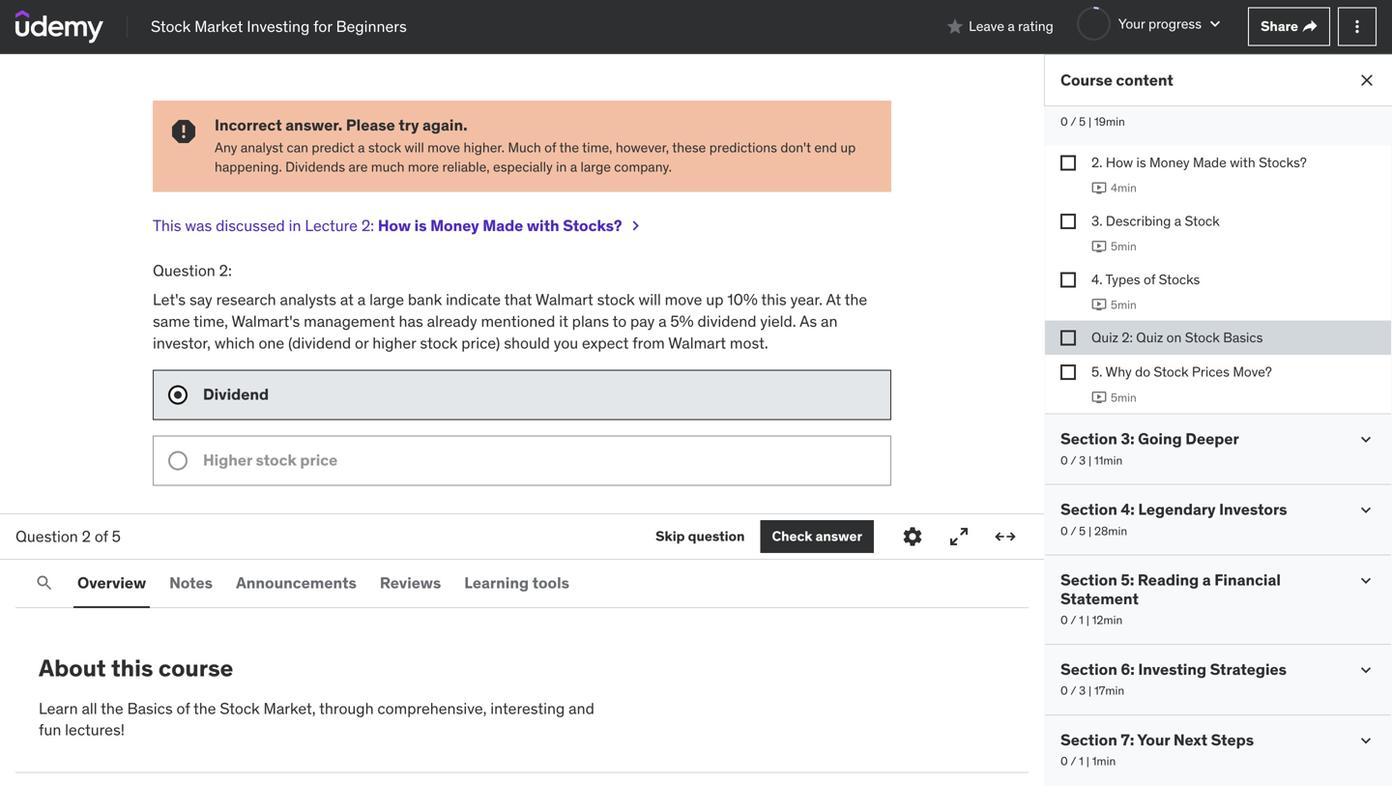 Task type: vqa. For each thing, say whether or not it's contained in the screenshot.


Task type: describe. For each thing, give the bounding box(es) containing it.
stock right on
[[1185, 329, 1220, 346]]

on
[[1167, 329, 1182, 346]]

1 horizontal spatial small image
[[1357, 91, 1376, 111]]

xsmall image for 4. types of stocks
[[1061, 272, 1076, 287]]

all
[[82, 698, 97, 718]]

| for section 2: stock basics
[[1089, 114, 1092, 129]]

try
[[399, 115, 419, 135]]

5 for section 2: stock basics
[[1079, 114, 1086, 129]]

your progress button
[[1077, 7, 1225, 41]]

predictions
[[709, 139, 777, 156]]

2. how is money made with stocks?
[[1092, 154, 1307, 171]]

2 quiz from the left
[[1136, 329, 1163, 346]]

0 horizontal spatial how
[[378, 216, 411, 235]]

4:
[[1121, 500, 1135, 519]]

analyst
[[241, 139, 283, 156]]

0 horizontal spatial walmart
[[536, 290, 593, 310]]

2: right lecture
[[361, 216, 374, 235]]

a inside section 5: reading a financial statement 0 / 1 | 12min
[[1203, 570, 1211, 590]]

your inside dropdown button
[[1119, 15, 1145, 32]]

predict
[[312, 139, 355, 156]]

fullscreen image
[[948, 525, 971, 548]]

| for section 3: going deeper
[[1089, 453, 1092, 468]]

stock inside let's say research analysts at a large bank indicate that walmart stock will move up 10% this year. at the same time, walmart's management has already mentioned it plans to pay a 5% dividend yield. as an investor, which one (dividend or higher stock price) should you expect from walmart most. group
[[256, 450, 297, 470]]

to
[[613, 311, 627, 331]]

reading
[[1138, 570, 1199, 590]]

yield.
[[760, 311, 796, 331]]

expect
[[582, 333, 629, 353]]

at
[[826, 290, 841, 310]]

5:
[[1121, 570, 1135, 590]]

large inside question 2: let's say research analysts at a large bank indicate that walmart stock will move up 10% this year. at the same time, walmart's management has already mentioned it plans to pay a 5% dividend yield. as an investor, which one (dividend or higher stock price) should you expect from walmart most.
[[369, 290, 404, 310]]

types
[[1106, 270, 1141, 288]]

investing for strategies
[[1138, 659, 1207, 679]]

check
[[772, 528, 813, 545]]

section 7: your next steps button
[[1061, 730, 1254, 750]]

10%
[[727, 290, 758, 310]]

stock down already
[[420, 333, 458, 353]]

7:
[[1121, 730, 1135, 750]]

at
[[340, 290, 354, 310]]

say
[[189, 290, 212, 310]]

0 for section 4: legendary investors
[[1061, 523, 1068, 538]]

1 quiz from the left
[[1092, 329, 1119, 346]]

are
[[349, 158, 368, 175]]

answer
[[816, 528, 862, 545]]

4. types of stocks
[[1092, 270, 1200, 288]]

how inside sidebar element
[[1106, 154, 1133, 171]]

section 6: investing strategies 0 / 3 | 17min
[[1061, 659, 1287, 698]]

let's
[[153, 290, 186, 310]]

has
[[399, 311, 423, 331]]

0 for section 2: stock basics
[[1061, 114, 1068, 129]]

price)
[[462, 333, 500, 353]]

move inside incorrect answer. please try again. any analyst can predict a stock will move higher. much of the time, however, these predictions don't end up happening. dividends are much more reliable, especially in a large company.
[[428, 139, 460, 156]]

section for section 5: reading a financial statement
[[1061, 570, 1118, 590]]

investors
[[1219, 500, 1288, 519]]

beginners
[[336, 16, 407, 36]]

stock down 2. how is money made with stocks?
[[1185, 212, 1220, 230]]

lectures!
[[65, 720, 125, 740]]

19min
[[1095, 114, 1125, 129]]

leave a rating button
[[946, 3, 1054, 50]]

question
[[688, 528, 745, 545]]

0 inside section 7: your next steps 0 / 1 | 1min
[[1061, 754, 1068, 769]]

content
[[1116, 70, 1174, 90]]

play types of stocks image
[[1092, 297, 1107, 313]]

will inside question 2: let's say research analysts at a large bank indicate that walmart stock will move up 10% this year. at the same time, walmart's management has already mentioned it plans to pay a 5% dividend yield. as an investor, which one (dividend or higher stock price) should you expect from walmart most.
[[639, 290, 661, 310]]

or
[[355, 333, 369, 353]]

most.
[[730, 333, 768, 353]]

your progress
[[1119, 15, 1202, 32]]

especially
[[493, 158, 553, 175]]

of inside sidebar element
[[1144, 270, 1156, 288]]

and
[[569, 698, 595, 718]]

open lecture image
[[626, 216, 645, 236]]

small image for section 5: reading a financial statement
[[1357, 571, 1376, 590]]

of inside incorrect answer. please try again. any analyst can predict a stock will move higher. much of the time, however, these predictions don't end up happening. dividends are much more reliable, especially in a large company.
[[545, 139, 556, 156]]

through
[[319, 698, 374, 718]]

/ for section 3: going deeper
[[1071, 453, 1076, 468]]

why
[[1106, 363, 1132, 381]]

4.
[[1092, 270, 1103, 288]]

xsmall image for 5. why do stock prices move?
[[1061, 365, 1076, 380]]

indicate that
[[446, 290, 532, 310]]

higher
[[203, 450, 252, 470]]

5.
[[1092, 363, 1103, 381]]

leave
[[969, 18, 1005, 35]]

1 vertical spatial made
[[483, 216, 523, 235]]

5 for section 4: legendary investors
[[1079, 523, 1086, 538]]

course
[[1061, 70, 1113, 90]]

more
[[408, 158, 439, 175]]

/ inside section 5: reading a financial statement 0 / 1 | 12min
[[1071, 613, 1076, 628]]

with inside sidebar element
[[1230, 154, 1256, 171]]

| for section 4: legendary investors
[[1089, 523, 1092, 538]]

a left 5%
[[659, 311, 667, 331]]

lecture
[[305, 216, 358, 235]]

section 2: stock basics 0 / 5 | 19min
[[1061, 90, 1233, 129]]

about
[[39, 654, 106, 683]]

1 vertical spatial basics
[[1223, 329, 1263, 346]]

financial
[[1215, 570, 1281, 590]]

announcements button
[[232, 560, 361, 606]]

market
[[194, 16, 243, 36]]

a up are
[[358, 139, 365, 156]]

higher
[[372, 333, 416, 353]]

| inside section 7: your next steps 0 / 1 | 1min
[[1087, 754, 1090, 769]]

1 horizontal spatial walmart
[[668, 333, 726, 353]]

2: for question
[[219, 260, 232, 280]]

actions image
[[1348, 17, 1367, 36]]

notes button
[[165, 560, 217, 606]]

small image inside your progress dropdown button
[[1206, 14, 1225, 33]]

basics for section 2: stock basics 0 / 5 | 19min
[[1185, 90, 1233, 110]]

legendary
[[1138, 500, 1216, 519]]

5. why do stock prices move?
[[1092, 363, 1272, 381]]

comprehensive,
[[378, 698, 487, 718]]

this
[[153, 216, 181, 235]]

up inside question 2: let's say research analysts at a large bank indicate that walmart stock will move up 10% this year. at the same time, walmart's management has already mentioned it plans to pay a 5% dividend yield. as an investor, which one (dividend or higher stock price) should you expect from walmart most.
[[706, 290, 724, 310]]

reviews
[[380, 573, 441, 593]]

money inside sidebar element
[[1150, 154, 1190, 171]]

progress
[[1149, 15, 1202, 32]]

a right especially
[[570, 158, 577, 175]]

small image for section 4: legendary investors
[[1357, 500, 1376, 520]]

fun
[[39, 720, 61, 740]]

the right the all at the bottom left
[[101, 698, 123, 718]]

section for section 4: legendary investors
[[1061, 500, 1118, 519]]

was
[[185, 216, 212, 235]]

notes
[[169, 573, 213, 593]]

however,
[[616, 139, 669, 156]]

reliable,
[[442, 158, 490, 175]]

these
[[672, 139, 706, 156]]

check answer
[[772, 528, 862, 545]]

| for section 6: investing strategies
[[1089, 683, 1092, 698]]

time, walmart's
[[194, 311, 300, 331]]

in inside incorrect answer. please try again. any analyst can predict a stock will move higher. much of the time, however, these predictions don't end up happening. dividends are much more reliable, especially in a large company.
[[556, 158, 567, 175]]

the inside incorrect answer. please try again. any analyst can predict a stock will move higher. much of the time, however, these predictions don't end up happening. dividends are much more reliable, especially in a large company.
[[559, 139, 579, 156]]

for
[[313, 16, 332, 36]]

it
[[559, 311, 568, 331]]

as
[[800, 311, 817, 331]]

5min for describing
[[1111, 239, 1137, 254]]

the down course
[[193, 698, 216, 718]]

large inside incorrect answer. please try again. any analyst can predict a stock will move higher. much of the time, however, these predictions don't end up happening. dividends are much more reliable, especially in a large company.
[[581, 158, 611, 175]]

prices
[[1192, 363, 1230, 381]]

deeper
[[1186, 429, 1239, 449]]

price
[[300, 450, 338, 470]]

stock right do
[[1154, 363, 1189, 381]]

plans
[[572, 311, 609, 331]]

play describing a stock image
[[1092, 239, 1107, 254]]

2
[[82, 526, 91, 546]]

up inside incorrect answer. please try again. any analyst can predict a stock will move higher. much of the time, however, these predictions don't end up happening. dividends are much more reliable, especially in a large company.
[[841, 139, 856, 156]]

| inside section 5: reading a financial statement 0 / 1 | 12min
[[1087, 613, 1090, 628]]

small image for section 7: your next steps
[[1357, 731, 1376, 750]]

share button
[[1248, 7, 1330, 46]]



Task type: locate. For each thing, give the bounding box(es) containing it.
2 xsmall image from the top
[[1061, 365, 1076, 380]]

stock inside incorrect answer. please try again. any analyst can predict a stock will move higher. much of the time, however, these predictions don't end up happening. dividends are much more reliable, especially in a large company.
[[368, 139, 401, 156]]

xsmall image
[[1302, 19, 1318, 34], [1061, 155, 1076, 171], [1061, 214, 1076, 229], [1061, 330, 1076, 346]]

1 vertical spatial small image
[[1357, 91, 1376, 111]]

your right 7:
[[1137, 730, 1170, 750]]

is down "more"
[[414, 216, 427, 235]]

0 vertical spatial 5min
[[1111, 239, 1137, 254]]

4 / from the top
[[1071, 613, 1076, 628]]

of down course
[[176, 698, 190, 718]]

section 2: stock basics button
[[1061, 90, 1233, 110]]

up right end
[[841, 139, 856, 156]]

1 xsmall image from the top
[[1061, 272, 1076, 287]]

made inside sidebar element
[[1193, 154, 1227, 171]]

3 inside section 6: investing strategies 0 / 3 | 17min
[[1079, 683, 1086, 698]]

time,
[[582, 139, 613, 156]]

1 horizontal spatial up
[[841, 139, 856, 156]]

5min right play types of stocks icon
[[1111, 297, 1137, 312]]

question inside question 2: let's say research analysts at a large bank indicate that walmart stock will move up 10% this year. at the same time, walmart's management has already mentioned it plans to pay a 5% dividend yield. as an investor, which one (dividend or higher stock price) should you expect from walmart most.
[[153, 260, 215, 280]]

section 3: going deeper button
[[1061, 429, 1239, 449]]

answer.
[[286, 115, 343, 135]]

3 0 from the top
[[1061, 523, 1068, 538]]

1 horizontal spatial money
[[1150, 154, 1190, 171]]

0 left 1min
[[1061, 754, 1068, 769]]

stock inside learn all the basics of the stock market, through comprehensive, interesting and fun lectures!
[[220, 698, 260, 718]]

0 horizontal spatial with
[[527, 216, 560, 235]]

walmart down 5%
[[668, 333, 726, 353]]

2: for section
[[1121, 90, 1135, 110]]

large up 'has'
[[369, 290, 404, 310]]

2 0 from the top
[[1061, 453, 1068, 468]]

stock up much in the left of the page
[[368, 139, 401, 156]]

| inside 'section 3: going deeper 0 / 3 | 11min'
[[1089, 453, 1092, 468]]

6:
[[1121, 659, 1135, 679]]

1 vertical spatial will
[[639, 290, 661, 310]]

6 0 from the top
[[1061, 754, 1068, 769]]

section inside section 2: stock basics 0 / 5 | 19min
[[1061, 90, 1118, 110]]

5 left 28min
[[1079, 523, 1086, 538]]

investing
[[247, 16, 310, 36], [1138, 659, 1207, 679]]

2 vertical spatial 5min
[[1111, 390, 1137, 405]]

walmart
[[536, 290, 593, 310], [668, 333, 726, 353]]

money
[[1150, 154, 1190, 171], [430, 216, 479, 235]]

investing for for
[[247, 16, 310, 36]]

in left lecture
[[289, 216, 301, 235]]

a inside leave a rating button
[[1008, 18, 1015, 35]]

0 horizontal spatial small image
[[946, 17, 965, 36]]

1
[[1079, 613, 1084, 628], [1079, 754, 1084, 769]]

/ inside section 7: your next steps 0 / 1 | 1min
[[1071, 754, 1076, 769]]

5min right the play why do stock prices move? image
[[1111, 390, 1137, 405]]

/ left 17min at the bottom of the page
[[1071, 683, 1076, 698]]

1 vertical spatial money
[[430, 216, 479, 235]]

2:
[[1121, 90, 1135, 110], [361, 216, 374, 235], [219, 260, 232, 280], [1122, 329, 1133, 346]]

/ inside 'section 3: going deeper 0 / 3 | 11min'
[[1071, 453, 1076, 468]]

in right especially
[[556, 158, 567, 175]]

incorrect
[[215, 115, 282, 135]]

0 vertical spatial how
[[1106, 154, 1133, 171]]

same
[[153, 311, 190, 331]]

basics inside learn all the basics of the stock market, through comprehensive, interesting and fun lectures!
[[127, 698, 173, 718]]

/ inside section 4: legendary investors 0 / 5 | 28min
[[1071, 523, 1076, 538]]

tools
[[532, 573, 570, 593]]

higher.
[[464, 139, 505, 156]]

stock left 'market'
[[151, 16, 191, 36]]

next
[[1174, 730, 1208, 750]]

the right at
[[845, 290, 868, 310]]

move
[[428, 139, 460, 156], [665, 290, 702, 310]]

1 horizontal spatial with
[[1230, 154, 1256, 171]]

walmart up it
[[536, 290, 593, 310]]

stocks? inside sidebar element
[[1259, 154, 1307, 171]]

small image for section 6: investing strategies
[[1357, 660, 1376, 680]]

| inside section 4: legendary investors 0 / 5 | 28min
[[1089, 523, 1092, 538]]

5min right the play describing a stock image
[[1111, 239, 1137, 254]]

4min
[[1111, 180, 1137, 195]]

section up 1min
[[1061, 730, 1118, 750]]

going
[[1138, 429, 1182, 449]]

do
[[1135, 363, 1151, 381]]

5 section from the top
[[1061, 659, 1118, 679]]

the left time,
[[559, 139, 579, 156]]

up
[[841, 139, 856, 156], [706, 290, 724, 310]]

question 2: let's say research analysts at a large bank indicate that walmart stock will move up 10% this year. at the same time, walmart's management has already mentioned it plans to pay a 5% dividend yield. as an investor, which one (dividend or higher stock price) should you expect from walmart most.
[[153, 260, 868, 353]]

0 vertical spatial 3
[[1079, 453, 1086, 468]]

0 left 11min
[[1061, 453, 1068, 468]]

/ left 11min
[[1071, 453, 1076, 468]]

0 inside 'section 3: going deeper 0 / 3 | 11min'
[[1061, 453, 1068, 468]]

1 vertical spatial stocks?
[[563, 216, 622, 235]]

much
[[508, 139, 541, 156]]

1 vertical spatial up
[[706, 290, 724, 310]]

| left 11min
[[1089, 453, 1092, 468]]

a right describing
[[1175, 212, 1182, 230]]

end
[[814, 139, 837, 156]]

from
[[633, 333, 665, 353]]

2: up research
[[219, 260, 232, 280]]

of
[[545, 139, 556, 156], [1144, 270, 1156, 288], [95, 526, 108, 546], [176, 698, 190, 718]]

1 horizontal spatial this
[[761, 290, 787, 310]]

|
[[1089, 114, 1092, 129], [1089, 453, 1092, 468], [1089, 523, 1092, 538], [1087, 613, 1090, 628], [1089, 683, 1092, 698], [1087, 754, 1090, 769]]

1 1 from the top
[[1079, 613, 1084, 628]]

made
[[1193, 154, 1227, 171], [483, 216, 523, 235]]

section left 5:
[[1061, 570, 1118, 590]]

made up '3. describing a stock'
[[1193, 154, 1227, 171]]

2: inside section 2: stock basics 0 / 5 | 19min
[[1121, 90, 1135, 110]]

investing inside stock market investing for beginners link
[[247, 16, 310, 36]]

section 4: legendary investors 0 / 5 | 28min
[[1061, 500, 1288, 538]]

0 vertical spatial money
[[1150, 154, 1190, 171]]

5min for types
[[1111, 297, 1137, 312]]

question for question 2 of 5
[[15, 526, 78, 546]]

0 left 19min
[[1061, 114, 1068, 129]]

1 horizontal spatial in
[[556, 158, 567, 175]]

will inside incorrect answer. please try again. any analyst can predict a stock will move higher. much of the time, however, these predictions don't end up happening. dividends are much more reliable, especially in a large company.
[[405, 139, 424, 156]]

0 inside section 4: legendary investors 0 / 5 | 28min
[[1061, 523, 1068, 538]]

a right reading
[[1203, 570, 1211, 590]]

2 / from the top
[[1071, 453, 1076, 468]]

1 vertical spatial your
[[1137, 730, 1170, 750]]

5%
[[670, 311, 694, 331]]

| inside section 2: stock basics 0 / 5 | 19min
[[1089, 114, 1092, 129]]

2 3 from the top
[[1079, 683, 1086, 698]]

3 5min from the top
[[1111, 390, 1137, 405]]

of right types
[[1144, 270, 1156, 288]]

/ left 1min
[[1071, 754, 1076, 769]]

bank
[[408, 290, 442, 310]]

xsmall image
[[1061, 272, 1076, 287], [1061, 365, 1076, 380]]

| left 28min
[[1089, 523, 1092, 538]]

0 left 28min
[[1061, 523, 1068, 538]]

0 inside section 2: stock basics 0 / 5 | 19min
[[1061, 114, 1068, 129]]

play how is money made with stocks? image
[[1092, 180, 1107, 196]]

0 vertical spatial with
[[1230, 154, 1256, 171]]

pay
[[630, 311, 655, 331]]

quiz left on
[[1136, 329, 1163, 346]]

0 vertical spatial stocks?
[[1259, 154, 1307, 171]]

move?
[[1233, 363, 1272, 381]]

1 left 1min
[[1079, 754, 1084, 769]]

1 horizontal spatial investing
[[1138, 659, 1207, 679]]

quiz 2: quiz on stock basics
[[1092, 329, 1263, 346]]

0 horizontal spatial is
[[414, 216, 427, 235]]

2 vertical spatial basics
[[127, 698, 173, 718]]

xsmall image left 5. at top right
[[1061, 365, 1076, 380]]

money down reliable,
[[430, 216, 479, 235]]

a right at
[[358, 290, 366, 310]]

1 horizontal spatial stocks?
[[1259, 154, 1307, 171]]

3 section from the top
[[1061, 500, 1118, 519]]

0 vertical spatial small image
[[946, 17, 965, 36]]

move down again.
[[428, 139, 460, 156]]

| left 19min
[[1089, 114, 1092, 129]]

section inside section 7: your next steps 0 / 1 | 1min
[[1061, 730, 1118, 750]]

basics up 2. how is money made with stocks?
[[1185, 90, 1233, 110]]

is up 4min
[[1137, 154, 1146, 171]]

udemy image
[[15, 10, 103, 43]]

2: down 'course content'
[[1121, 90, 1135, 110]]

which
[[215, 333, 255, 353]]

3 / from the top
[[1071, 523, 1076, 538]]

4 section from the top
[[1061, 570, 1118, 590]]

basics inside section 2: stock basics 0 / 5 | 19min
[[1185, 90, 1233, 110]]

how down much in the left of the page
[[378, 216, 411, 235]]

xsmall image left the 4.
[[1061, 272, 1076, 287]]

/ for section 2: stock basics
[[1071, 114, 1076, 129]]

close course content sidebar image
[[1358, 71, 1377, 90]]

0 down statement
[[1061, 613, 1068, 628]]

year.
[[791, 290, 823, 310]]

learn all the basics of the stock market, through comprehensive, interesting and fun lectures!
[[39, 698, 595, 740]]

5min for why
[[1111, 390, 1137, 405]]

section for section 3: going deeper
[[1061, 429, 1118, 449]]

search image
[[35, 573, 54, 593]]

/ inside section 6: investing strategies 0 / 3 | 17min
[[1071, 683, 1076, 698]]

/ left 19min
[[1071, 114, 1076, 129]]

1 horizontal spatial move
[[665, 290, 702, 310]]

this inside question 2: let's say research analysts at a large bank indicate that walmart stock will move up 10% this year. at the same time, walmart's management has already mentioned it plans to pay a 5% dividend yield. as an investor, which one (dividend or higher stock price) should you expect from walmart most.
[[761, 290, 787, 310]]

section 4: legendary investors button
[[1061, 500, 1288, 519]]

0 vertical spatial 1
[[1079, 613, 1084, 628]]

1 vertical spatial investing
[[1138, 659, 1207, 679]]

1 vertical spatial 3
[[1079, 683, 1086, 698]]

small image
[[946, 17, 965, 36], [1357, 91, 1376, 111]]

5 / from the top
[[1071, 683, 1076, 698]]

0 vertical spatial made
[[1193, 154, 1227, 171]]

section inside section 5: reading a financial statement 0 / 1 | 12min
[[1061, 570, 1118, 590]]

1 inside section 7: your next steps 0 / 1 | 1min
[[1079, 754, 1084, 769]]

of right much
[[545, 139, 556, 156]]

28min
[[1095, 523, 1128, 538]]

section for section 6: investing strategies
[[1061, 659, 1118, 679]]

2: for quiz
[[1122, 329, 1133, 346]]

0 vertical spatial walmart
[[536, 290, 593, 310]]

mentioned
[[481, 311, 555, 331]]

0 vertical spatial this
[[761, 290, 787, 310]]

1 5min from the top
[[1111, 239, 1137, 254]]

/ left 28min
[[1071, 523, 1076, 538]]

investing right "6:" in the bottom of the page
[[1138, 659, 1207, 679]]

xsmall image inside share button
[[1302, 19, 1318, 34]]

0 vertical spatial xsmall image
[[1061, 272, 1076, 287]]

0 horizontal spatial question
[[15, 526, 78, 546]]

1 0 from the top
[[1061, 114, 1068, 129]]

1 vertical spatial walmart
[[668, 333, 726, 353]]

1 horizontal spatial question
[[153, 260, 215, 280]]

/ down statement
[[1071, 613, 1076, 628]]

0 inside section 5: reading a financial statement 0 / 1 | 12min
[[1061, 613, 1068, 628]]

1 horizontal spatial is
[[1137, 154, 1146, 171]]

0 vertical spatial is
[[1137, 154, 1146, 171]]

higher stock price
[[203, 450, 338, 470]]

1 vertical spatial with
[[527, 216, 560, 235]]

5 left 19min
[[1079, 114, 1086, 129]]

0 horizontal spatial large
[[369, 290, 404, 310]]

management
[[304, 311, 395, 331]]

this up yield.
[[761, 290, 787, 310]]

6 section from the top
[[1061, 730, 1118, 750]]

don't
[[781, 139, 811, 156]]

/ inside section 2: stock basics 0 / 5 | 19min
[[1071, 114, 1076, 129]]

small image
[[1206, 14, 1225, 33], [1357, 430, 1376, 449], [1357, 500, 1376, 520], [1357, 571, 1376, 590], [1357, 660, 1376, 680], [1357, 731, 1376, 750]]

section 3: going deeper 0 / 3 | 11min
[[1061, 429, 1239, 468]]

1 vertical spatial this
[[111, 654, 153, 683]]

expanded view image
[[994, 525, 1017, 548]]

a left rating
[[1008, 18, 1015, 35]]

small image left leave
[[946, 17, 965, 36]]

1 vertical spatial xsmall image
[[1061, 365, 1076, 380]]

0 horizontal spatial move
[[428, 139, 460, 156]]

1 horizontal spatial quiz
[[1136, 329, 1163, 346]]

section 5: reading a financial statement button
[[1061, 570, 1341, 608]]

question 2 of 5
[[15, 526, 121, 546]]

much
[[371, 158, 405, 175]]

3.
[[1092, 212, 1103, 230]]

1 section from the top
[[1061, 90, 1118, 110]]

how right '2.'
[[1106, 154, 1133, 171]]

0 for section 6: investing strategies
[[1061, 683, 1068, 698]]

/ for section 4: legendary investors
[[1071, 523, 1076, 538]]

statement
[[1061, 589, 1139, 608]]

1 vertical spatial 5min
[[1111, 297, 1137, 312]]

can
[[287, 139, 308, 156]]

stock market investing for beginners
[[151, 16, 407, 36]]

quiz
[[1092, 329, 1119, 346], [1136, 329, 1163, 346]]

0 horizontal spatial this
[[111, 654, 153, 683]]

1 vertical spatial move
[[665, 290, 702, 310]]

0 vertical spatial your
[[1119, 15, 1145, 32]]

incorrect answer. please try again. any analyst can predict a stock will move higher. much of the time, however, these predictions don't end up happening. dividends are much more reliable, especially in a large company.
[[215, 115, 856, 175]]

skip question button
[[656, 520, 745, 553]]

0 vertical spatial large
[[581, 158, 611, 175]]

0 for section 3: going deeper
[[1061, 453, 1068, 468]]

0 vertical spatial move
[[428, 139, 460, 156]]

investing left for
[[247, 16, 310, 36]]

1 vertical spatial is
[[414, 216, 427, 235]]

2.
[[1092, 154, 1103, 171]]

0 vertical spatial basics
[[1185, 90, 1233, 110]]

1 vertical spatial question
[[15, 526, 78, 546]]

section down course
[[1061, 90, 1118, 110]]

4 0 from the top
[[1061, 613, 1068, 628]]

0 vertical spatial investing
[[247, 16, 310, 36]]

0 vertical spatial will
[[405, 139, 424, 156]]

section for section 2: stock basics
[[1061, 90, 1118, 110]]

0 horizontal spatial up
[[706, 290, 724, 310]]

1 vertical spatial 1
[[1079, 754, 1084, 769]]

2 1 from the top
[[1079, 754, 1084, 769]]

small image inside leave a rating button
[[946, 17, 965, 36]]

section up 17min at the bottom of the page
[[1061, 659, 1118, 679]]

made down especially
[[483, 216, 523, 235]]

interesting
[[491, 698, 565, 718]]

0 horizontal spatial made
[[483, 216, 523, 235]]

question up the let's
[[153, 260, 215, 280]]

1 vertical spatial large
[[369, 290, 404, 310]]

0 horizontal spatial stocks?
[[563, 216, 622, 235]]

section inside section 4: legendary investors 0 / 5 | 28min
[[1061, 500, 1118, 519]]

your left the progress
[[1119, 15, 1145, 32]]

| left 12min
[[1087, 613, 1090, 628]]

describing
[[1106, 212, 1171, 230]]

0 horizontal spatial money
[[430, 216, 479, 235]]

3 left 11min
[[1079, 453, 1086, 468]]

section for section 7: your next steps
[[1061, 730, 1118, 750]]

5 right 2
[[112, 526, 121, 546]]

money down section 2: stock basics 0 / 5 | 19min
[[1150, 154, 1190, 171]]

let's say research analysts at a large bank indicate that walmart stock will move up 10% this year. at the same time, walmart's management has already mentioned it plans to pay a 5% dividend yield. as an investor, which one (dividend or higher stock price) should you expect from walmart most. group
[[153, 370, 891, 486]]

0 horizontal spatial quiz
[[1092, 329, 1119, 346]]

question for question 2: let's say research analysts at a large bank indicate that walmart stock will move up 10% this year. at the same time, walmart's management has already mentioned it plans to pay a 5% dividend yield. as an investor, which one (dividend or higher stock price) should you expect from walmart most.
[[153, 260, 215, 280]]

the inside question 2: let's say research analysts at a large bank indicate that walmart stock will move up 10% this year. at the same time, walmart's management has already mentioned it plans to pay a 5% dividend yield. as an investor, which one (dividend or higher stock price) should you expect from walmart most.
[[845, 290, 868, 310]]

2 5min from the top
[[1111, 297, 1137, 312]]

1 / from the top
[[1071, 114, 1076, 129]]

basics for learn all the basics of the stock market, through comprehensive, interesting and fun lectures!
[[127, 698, 173, 718]]

1 vertical spatial in
[[289, 216, 301, 235]]

stock left the market,
[[220, 698, 260, 718]]

this was discussed in lecture 2: how is money made with stocks?
[[153, 216, 622, 235]]

of right 2
[[95, 526, 108, 546]]

3
[[1079, 453, 1086, 468], [1079, 683, 1086, 698]]

1 horizontal spatial will
[[639, 290, 661, 310]]

basics down about this course
[[127, 698, 173, 718]]

strategies
[[1210, 659, 1287, 679]]

move inside question 2: let's say research analysts at a large bank indicate that walmart stock will move up 10% this year. at the same time, walmart's management has already mentioned it plans to pay a 5% dividend yield. as an investor, which one (dividend or higher stock price) should you expect from walmart most.
[[665, 290, 702, 310]]

2: up the why
[[1122, 329, 1133, 346]]

1 horizontal spatial how
[[1106, 154, 1133, 171]]

1 horizontal spatial large
[[581, 158, 611, 175]]

section up 11min
[[1061, 429, 1118, 449]]

6 / from the top
[[1071, 754, 1076, 769]]

0 left 17min at the bottom of the page
[[1061, 683, 1068, 698]]

| left 1min
[[1087, 754, 1090, 769]]

up up dividend in the right top of the page
[[706, 290, 724, 310]]

will up pay
[[639, 290, 661, 310]]

small image down close course content sidebar icon
[[1357, 91, 1376, 111]]

sidebar element
[[1044, 0, 1392, 786]]

/
[[1071, 114, 1076, 129], [1071, 453, 1076, 468], [1071, 523, 1076, 538], [1071, 613, 1076, 628], [1071, 683, 1076, 698], [1071, 754, 1076, 769]]

0 vertical spatial question
[[153, 260, 215, 280]]

your inside section 7: your next steps 0 / 1 | 1min
[[1137, 730, 1170, 750]]

0 inside section 6: investing strategies 0 / 3 | 17min
[[1061, 683, 1068, 698]]

section inside 'section 3: going deeper 0 / 3 | 11min'
[[1061, 429, 1118, 449]]

will up "more"
[[405, 139, 424, 156]]

play why do stock prices move? image
[[1092, 390, 1107, 405]]

1 3 from the top
[[1079, 453, 1086, 468]]

rating
[[1018, 18, 1054, 35]]

1 left 12min
[[1079, 613, 1084, 628]]

3 for section 3: going deeper
[[1079, 453, 1086, 468]]

learning tools
[[464, 573, 570, 593]]

quiz down play types of stocks icon
[[1092, 329, 1119, 346]]

happening.
[[215, 158, 282, 175]]

0 horizontal spatial will
[[405, 139, 424, 156]]

stock left price
[[256, 450, 297, 470]]

2 section from the top
[[1061, 429, 1118, 449]]

section inside section 6: investing strategies 0 / 3 | 17min
[[1061, 659, 1118, 679]]

1 horizontal spatial made
[[1193, 154, 1227, 171]]

3 inside 'section 3: going deeper 0 / 3 | 11min'
[[1079, 453, 1086, 468]]

move up 5%
[[665, 290, 702, 310]]

dividends
[[285, 158, 345, 175]]

1 inside section 5: reading a financial statement 0 / 1 | 12min
[[1079, 613, 1084, 628]]

5 inside section 4: legendary investors 0 / 5 | 28min
[[1079, 523, 1086, 538]]

question left 2
[[15, 526, 78, 546]]

is inside sidebar element
[[1137, 154, 1146, 171]]

3:
[[1121, 429, 1135, 449]]

| inside section 6: investing strategies 0 / 3 | 17min
[[1089, 683, 1092, 698]]

stock up to
[[597, 290, 635, 310]]

3 left 17min at the bottom of the page
[[1079, 683, 1086, 698]]

0 vertical spatial in
[[556, 158, 567, 175]]

of inside learn all the basics of the stock market, through comprehensive, interesting and fun lectures!
[[176, 698, 190, 718]]

3 for section 6: investing strategies
[[1079, 683, 1086, 698]]

basics up move?
[[1223, 329, 1263, 346]]

check answer button
[[760, 520, 874, 553]]

section up 28min
[[1061, 500, 1118, 519]]

0 horizontal spatial investing
[[247, 16, 310, 36]]

2: inside question 2: let's say research analysts at a large bank indicate that walmart stock will move up 10% this year. at the same time, walmart's management has already mentioned it plans to pay a 5% dividend yield. as an investor, which one (dividend or higher stock price) should you expect from walmart most.
[[219, 260, 232, 280]]

0 vertical spatial up
[[841, 139, 856, 156]]

small image for section 3: going deeper
[[1357, 430, 1376, 449]]

is
[[1137, 154, 1146, 171], [414, 216, 427, 235]]

you
[[554, 333, 578, 353]]

1 vertical spatial how
[[378, 216, 411, 235]]

5 inside section 2: stock basics 0 / 5 | 19min
[[1079, 114, 1086, 129]]

investing inside section 6: investing strategies 0 / 3 | 17min
[[1138, 659, 1207, 679]]

settings image
[[901, 525, 924, 548]]

stock inside section 2: stock basics 0 / 5 | 19min
[[1138, 90, 1181, 110]]

this right about
[[111, 654, 153, 683]]

5 0 from the top
[[1061, 683, 1068, 698]]

stock down content
[[1138, 90, 1181, 110]]

large down time,
[[581, 158, 611, 175]]

/ for section 6: investing strategies
[[1071, 683, 1076, 698]]

| left 17min at the bottom of the page
[[1089, 683, 1092, 698]]

about this course
[[39, 654, 233, 683]]

0 horizontal spatial in
[[289, 216, 301, 235]]



